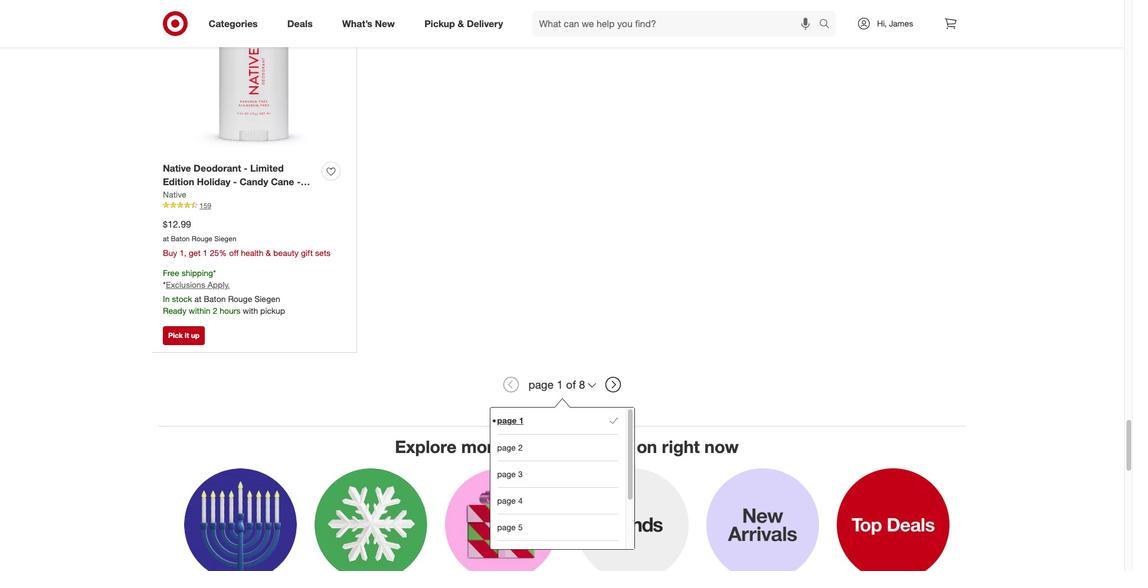 Task type: describe. For each thing, give the bounding box(es) containing it.
- left 2.65
[[233, 189, 237, 201]]

exclusions
[[166, 280, 205, 290]]

native link
[[163, 189, 186, 201]]

page 6
[[498, 549, 523, 559]]

159
[[200, 201, 211, 210]]

categories link
[[199, 11, 273, 37]]

hours
[[220, 306, 241, 316]]

- up candy
[[244, 162, 248, 174]]

limited
[[250, 162, 284, 174]]

what's
[[342, 17, 373, 29]]

pickup
[[260, 306, 285, 316]]

now
[[705, 436, 739, 458]]

page for page 4
[[498, 496, 516, 506]]

1 for page 1
[[519, 416, 524, 426]]

pick
[[168, 331, 183, 340]]

page 6 link
[[498, 541, 619, 567]]

& inside "$12.99 at baton rouge siegen buy 1, get 1 25% off health & beauty gift sets"
[[266, 248, 271, 258]]

pickup & delivery
[[425, 17, 503, 29]]

free inside free shipping * * exclusions apply. in stock at  baton rouge siegen ready within 2 hours with pickup
[[163, 268, 179, 278]]

1 vertical spatial 2
[[518, 443, 523, 453]]

page for page 1
[[498, 416, 517, 426]]

page 2 link
[[498, 435, 619, 461]]

page for page 6
[[498, 549, 516, 559]]

2.65
[[239, 189, 258, 201]]

$12.99
[[163, 218, 191, 230]]

siegen inside free shipping * * exclusions apply. in stock at  baton rouge siegen ready within 2 hours with pickup
[[255, 294, 280, 304]]

apply.
[[208, 280, 230, 290]]

search button
[[815, 11, 843, 39]]

gift
[[301, 248, 313, 258]]

in
[[163, 294, 170, 304]]

2 inside free shipping * * exclusions apply. in stock at  baton rouge siegen ready within 2 hours with pickup
[[213, 306, 217, 316]]

pick it up button
[[163, 327, 205, 345]]

deals link
[[277, 11, 328, 37]]

edition
[[163, 176, 194, 188]]

cane
[[271, 176, 294, 188]]

page for page 5
[[498, 523, 516, 533]]

of for 1
[[567, 378, 576, 392]]

page 4
[[498, 496, 523, 506]]

what's new link
[[332, 11, 410, 37]]

deodorant
[[194, 162, 241, 174]]

0 vertical spatial &
[[458, 17, 464, 29]]

page for page 3
[[498, 469, 516, 479]]

within
[[189, 306, 211, 316]]

pickup & delivery link
[[415, 11, 518, 37]]

- right cane
[[297, 176, 301, 188]]

beauty
[[273, 248, 299, 258]]

free shipping * * exclusions apply. in stock at  baton rouge siegen ready within 2 hours with pickup
[[163, 268, 285, 316]]

page 1 of 8 button
[[523, 372, 602, 398]]

buy
[[163, 248, 177, 258]]

free inside native deodorant - limited edition holiday - candy cane - aluminum free - 2.65 oz
[[211, 189, 230, 201]]

siegen inside "$12.99 at baton rouge siegen buy 1, get 1 25% off health & beauty gift sets"
[[215, 234, 237, 243]]

page 3
[[498, 469, 523, 479]]

on
[[637, 436, 658, 458]]

page for page 1 of 8
[[529, 378, 554, 392]]

page 1 of 8
[[529, 378, 586, 392]]

stock
[[172, 294, 192, 304]]

6
[[518, 549, 523, 559]]

oz
[[261, 189, 271, 201]]

native for native
[[163, 189, 186, 200]]

of for more
[[508, 436, 525, 458]]

page for page 2
[[498, 443, 516, 453]]

holiday
[[197, 176, 231, 188]]

health
[[241, 248, 264, 258]]

native deodorant - limited edition holiday - candy cane - aluminum free - 2.65 oz link
[[163, 162, 317, 201]]

ready
[[163, 306, 187, 316]]

page 3 link
[[498, 461, 619, 488]]

1 inside "$12.99 at baton rouge siegen buy 1, get 1 25% off health & beauty gift sets"
[[203, 248, 208, 258]]



Task type: vqa. For each thing, say whether or not it's contained in the screenshot.
Threshold related to Red/White
no



Task type: locate. For each thing, give the bounding box(es) containing it.
1 vertical spatial siegen
[[255, 294, 280, 304]]

rouge up get
[[192, 234, 213, 243]]

native down edition
[[163, 189, 186, 200]]

pick it up
[[168, 331, 200, 340]]

*
[[213, 268, 216, 278], [163, 280, 166, 290]]

explore
[[395, 436, 457, 458]]

1
[[203, 248, 208, 258], [557, 378, 563, 392], [519, 416, 524, 426]]

rouge inside free shipping * * exclusions apply. in stock at  baton rouge siegen ready within 2 hours with pickup
[[228, 294, 252, 304]]

page left 5
[[498, 523, 516, 533]]

0 vertical spatial at
[[163, 234, 169, 243]]

1 horizontal spatial 1
[[519, 416, 524, 426]]

baton inside free shipping * * exclusions apply. in stock at  baton rouge siegen ready within 2 hours with pickup
[[204, 294, 226, 304]]

0 horizontal spatial baton
[[171, 234, 190, 243]]

get
[[189, 248, 201, 258]]

page left the "6"
[[498, 549, 516, 559]]

1 vertical spatial &
[[266, 248, 271, 258]]

page 4 link
[[498, 488, 619, 514]]

free
[[211, 189, 230, 201], [163, 268, 179, 278]]

1 vertical spatial at
[[195, 294, 202, 304]]

pickup
[[425, 17, 455, 29]]

baton inside "$12.99 at baton rouge siegen buy 1, get 1 25% off health & beauty gift sets"
[[171, 234, 190, 243]]

1,
[[180, 248, 187, 258]]

0 vertical spatial native
[[163, 162, 191, 174]]

page 2
[[498, 443, 523, 453]]

native
[[163, 162, 191, 174], [163, 189, 186, 200]]

siegen up pickup
[[255, 294, 280, 304]]

page up page 1 link
[[529, 378, 554, 392]]

page left 3
[[498, 469, 516, 479]]

2
[[213, 306, 217, 316], [518, 443, 523, 453]]

more
[[462, 436, 504, 458]]

2 up 3
[[518, 443, 523, 453]]

rouge up hours
[[228, 294, 252, 304]]

0 horizontal spatial rouge
[[192, 234, 213, 243]]

0 horizontal spatial siegen
[[215, 234, 237, 243]]

candy
[[240, 176, 268, 188]]

& right "pickup"
[[458, 17, 464, 29]]

shipping
[[182, 268, 213, 278]]

3
[[518, 469, 523, 479]]

native up edition
[[163, 162, 191, 174]]

159 link
[[163, 201, 345, 211]]

explore more of what's going on right now
[[395, 436, 739, 458]]

0 horizontal spatial 1
[[203, 248, 208, 258]]

&
[[458, 17, 464, 29], [266, 248, 271, 258]]

hi,
[[878, 18, 887, 28]]

-
[[244, 162, 248, 174], [233, 176, 237, 188], [297, 176, 301, 188], [233, 189, 237, 201]]

baton
[[171, 234, 190, 243], [204, 294, 226, 304]]

new
[[375, 17, 395, 29]]

1 vertical spatial of
[[508, 436, 525, 458]]

categories
[[209, 17, 258, 29]]

1 horizontal spatial baton
[[204, 294, 226, 304]]

5
[[518, 523, 523, 533]]

rouge inside "$12.99 at baton rouge siegen buy 1, get 1 25% off health & beauty gift sets"
[[192, 234, 213, 243]]

2 native from the top
[[163, 189, 186, 200]]

siegen up 25% at top
[[215, 234, 237, 243]]

of
[[567, 378, 576, 392], [508, 436, 525, 458]]

* up in
[[163, 280, 166, 290]]

25%
[[210, 248, 227, 258]]

0 horizontal spatial of
[[508, 436, 525, 458]]

0 horizontal spatial 2
[[213, 306, 217, 316]]

1 horizontal spatial &
[[458, 17, 464, 29]]

2 left hours
[[213, 306, 217, 316]]

at inside free shipping * * exclusions apply. in stock at  baton rouge siegen ready within 2 hours with pickup
[[195, 294, 202, 304]]

at
[[163, 234, 169, 243], [195, 294, 202, 304]]

native for native deodorant - limited edition holiday - candy cane - aluminum free - 2.65 oz
[[163, 162, 191, 174]]

- left candy
[[233, 176, 237, 188]]

up
[[191, 331, 200, 340]]

going
[[587, 436, 632, 458]]

1 vertical spatial rouge
[[228, 294, 252, 304]]

page up page 2
[[498, 416, 517, 426]]

at up buy
[[163, 234, 169, 243]]

1 vertical spatial *
[[163, 280, 166, 290]]

0 vertical spatial siegen
[[215, 234, 237, 243]]

8
[[579, 378, 586, 392]]

1 vertical spatial baton
[[204, 294, 226, 304]]

1 horizontal spatial rouge
[[228, 294, 252, 304]]

2 horizontal spatial 1
[[557, 378, 563, 392]]

hi, james
[[878, 18, 914, 28]]

exclusions apply. button
[[166, 280, 230, 291]]

1 horizontal spatial free
[[211, 189, 230, 201]]

1 horizontal spatial 2
[[518, 443, 523, 453]]

sets
[[315, 248, 331, 258]]

native deodorant - limited edition holiday - candy cane - aluminum free - 2.65 oz image
[[163, 0, 345, 155], [163, 0, 345, 155]]

0 horizontal spatial &
[[266, 248, 271, 258]]

0 vertical spatial baton
[[171, 234, 190, 243]]

delivery
[[467, 17, 503, 29]]

1 horizontal spatial siegen
[[255, 294, 280, 304]]

page up page 3
[[498, 443, 516, 453]]

native deodorant - limited edition holiday - candy cane - aluminum free - 2.65 oz
[[163, 162, 301, 201]]

0 vertical spatial of
[[567, 378, 576, 392]]

page 5
[[498, 523, 523, 533]]

siegen
[[215, 234, 237, 243], [255, 294, 280, 304]]

of inside dropdown button
[[567, 378, 576, 392]]

0 vertical spatial rouge
[[192, 234, 213, 243]]

what's new
[[342, 17, 395, 29]]

baton up 1, on the left top
[[171, 234, 190, 243]]

baton down "apply."
[[204, 294, 226, 304]]

1 left 8
[[557, 378, 563, 392]]

4
[[518, 496, 523, 506]]

0 horizontal spatial *
[[163, 280, 166, 290]]

what's
[[529, 436, 582, 458]]

native inside native deodorant - limited edition holiday - candy cane - aluminum free - 2.65 oz
[[163, 162, 191, 174]]

of down page 1
[[508, 436, 525, 458]]

rouge
[[192, 234, 213, 243], [228, 294, 252, 304]]

0 vertical spatial 2
[[213, 306, 217, 316]]

with
[[243, 306, 258, 316]]

page
[[529, 378, 554, 392], [498, 416, 517, 426], [498, 443, 516, 453], [498, 469, 516, 479], [498, 496, 516, 506], [498, 523, 516, 533], [498, 549, 516, 559]]

* up "apply."
[[213, 268, 216, 278]]

of left 8
[[567, 378, 576, 392]]

1 vertical spatial 1
[[557, 378, 563, 392]]

1 inside dropdown button
[[557, 378, 563, 392]]

1 horizontal spatial of
[[567, 378, 576, 392]]

it
[[185, 331, 189, 340]]

& right health
[[266, 248, 271, 258]]

1 for page 1 of 8
[[557, 378, 563, 392]]

0 vertical spatial free
[[211, 189, 230, 201]]

james
[[890, 18, 914, 28]]

1 native from the top
[[163, 162, 191, 174]]

at inside "$12.99 at baton rouge siegen buy 1, get 1 25% off health & beauty gift sets"
[[163, 234, 169, 243]]

$12.99 at baton rouge siegen buy 1, get 1 25% off health & beauty gift sets
[[163, 218, 331, 258]]

0 horizontal spatial free
[[163, 268, 179, 278]]

at up within
[[195, 294, 202, 304]]

search
[[815, 19, 843, 30]]

0 vertical spatial 1
[[203, 248, 208, 258]]

aluminum
[[163, 189, 208, 201]]

page 1 link
[[498, 408, 619, 435]]

2 vertical spatial 1
[[519, 416, 524, 426]]

right
[[662, 436, 700, 458]]

0 horizontal spatial at
[[163, 234, 169, 243]]

free down the holiday
[[211, 189, 230, 201]]

deals
[[287, 17, 313, 29]]

page inside dropdown button
[[529, 378, 554, 392]]

0 vertical spatial *
[[213, 268, 216, 278]]

1 vertical spatial free
[[163, 268, 179, 278]]

1 vertical spatial native
[[163, 189, 186, 200]]

page 5 link
[[498, 514, 619, 541]]

off
[[229, 248, 239, 258]]

page 1
[[498, 416, 524, 426]]

1 up page 2
[[519, 416, 524, 426]]

What can we help you find? suggestions appear below search field
[[532, 11, 823, 37]]

1 right get
[[203, 248, 208, 258]]

1 horizontal spatial at
[[195, 294, 202, 304]]

1 horizontal spatial *
[[213, 268, 216, 278]]

free up exclusions
[[163, 268, 179, 278]]

page left 4 at bottom left
[[498, 496, 516, 506]]



